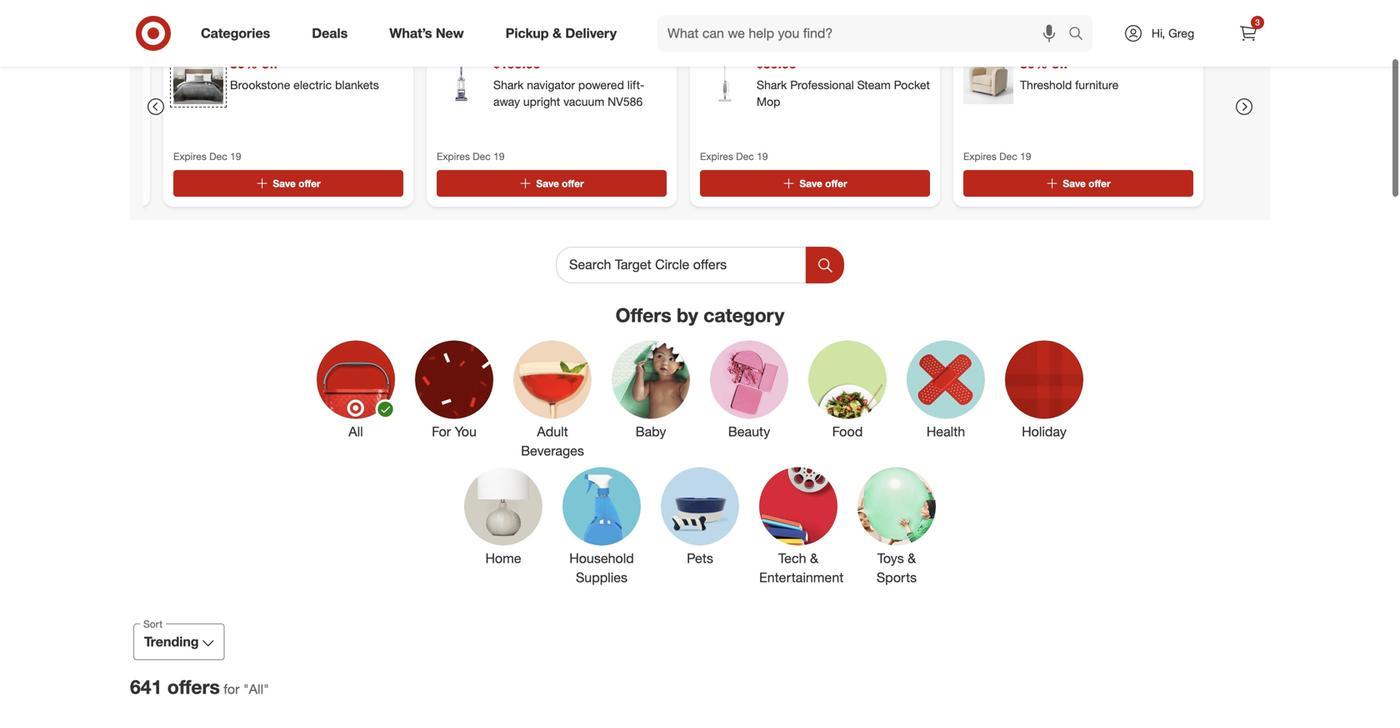 Task type: vqa. For each thing, say whether or not it's contained in the screenshot.
the Mineral
no



Task type: locate. For each thing, give the bounding box(es) containing it.
1 vertical spatial all
[[249, 681, 264, 698]]

deal of the day with target circle up "30% off threshold furniture"
[[964, 17, 1176, 33]]

household
[[570, 550, 634, 567]]

professional
[[791, 77, 855, 92]]

health
[[927, 424, 966, 440]]

19 down threshold
[[1021, 150, 1032, 162]]

3 deal from the left
[[700, 17, 729, 33]]

offer
[[299, 177, 321, 190], [562, 177, 584, 190], [826, 177, 848, 190], [1089, 177, 1111, 190], [167, 676, 210, 699]]

3 the from the left
[[749, 17, 769, 33]]

2 day from the left
[[510, 17, 534, 33]]

search
[[1062, 27, 1102, 43]]

circle up lift-
[[612, 17, 649, 33]]

1 expires dec 19 from the left
[[173, 150, 241, 162]]

4 deal of the day with target circle from the left
[[964, 17, 1176, 33]]

1 " from the left
[[243, 681, 249, 698]]

of for 30% off threshold furniture
[[996, 17, 1009, 33]]

30% for 30% off brookstone electric blankets
[[230, 55, 258, 72]]

1 expires from the left
[[173, 150, 207, 162]]

expires down $59.99 shark professional steam pocket mop image
[[700, 150, 734, 162]]

2 deal of the day with target circle from the left
[[437, 17, 649, 33]]

2 expires from the left
[[437, 150, 470, 162]]

2 circle from the left
[[612, 17, 649, 33]]

1 save offer button from the left
[[173, 170, 404, 197]]

the for 30% off brookstone electric blankets
[[222, 17, 242, 33]]

expires dec 19 down 30% off threshold furniture image
[[964, 150, 1032, 162]]

2 target from the left
[[568, 17, 608, 33]]

4 dec from the left
[[1000, 150, 1018, 162]]

beverages
[[521, 443, 585, 459]]

1 day from the left
[[246, 17, 271, 33]]

4 expires from the left
[[964, 150, 997, 162]]

shark for $59.99
[[757, 77, 788, 92]]

target for $199.99 shark navigator powered lift- away upright vacuum nv586
[[568, 17, 608, 33]]

"
[[243, 681, 249, 698], [264, 681, 269, 698]]

the for $199.99 shark navigator powered lift- away upright vacuum nv586
[[486, 17, 506, 33]]

tech & entertainment button
[[760, 467, 844, 587]]

save offer button
[[173, 170, 404, 197], [437, 170, 667, 197], [700, 170, 931, 197], [964, 170, 1194, 197]]

2 horizontal spatial &
[[908, 550, 917, 567]]

health button
[[907, 341, 986, 461]]

search button
[[1062, 15, 1102, 55]]

deal of the day with target circle for 30% off brookstone electric blankets
[[173, 17, 385, 33]]

30% up threshold
[[1021, 55, 1048, 72]]

0 horizontal spatial shark
[[494, 77, 524, 92]]

4 expires dec 19 from the left
[[964, 150, 1032, 162]]

4 circle from the left
[[1139, 17, 1176, 33]]

off inside "30% off threshold furniture"
[[1052, 55, 1069, 72]]

3 19 from the left
[[757, 150, 768, 162]]

2 deal from the left
[[437, 17, 466, 33]]

offer for $199.99 shark navigator powered lift- away upright vacuum nv586
[[562, 177, 584, 190]]

3 expires dec 19 from the left
[[700, 150, 768, 162]]

circle right search
[[1139, 17, 1176, 33]]

1 horizontal spatial &
[[811, 550, 819, 567]]

1 dec from the left
[[209, 150, 227, 162]]

delivery
[[566, 25, 617, 41]]

0 horizontal spatial "
[[243, 681, 249, 698]]

1 save from the left
[[273, 177, 296, 190]]

hi, greg
[[1152, 26, 1195, 40]]

4 19 from the left
[[1021, 150, 1032, 162]]

$199.99 shark navigator powered lift-away upright vacuum nv586 image
[[437, 54, 487, 104]]

1 horizontal spatial "
[[264, 681, 269, 698]]

the up $59.99
[[749, 17, 769, 33]]

19 down the away
[[494, 150, 505, 162]]

circle up pocket
[[875, 17, 912, 33]]

0 vertical spatial all
[[349, 424, 363, 440]]

by
[[677, 304, 699, 327]]

for
[[432, 424, 451, 440]]

you
[[455, 424, 477, 440]]

& for tech
[[811, 550, 819, 567]]

powered
[[579, 77, 625, 92]]

baby button
[[612, 341, 690, 461]]

target left the hi,
[[1095, 17, 1135, 33]]

pocket
[[894, 77, 931, 92]]

day left search
[[1037, 17, 1061, 33]]

2 shark from the left
[[757, 77, 788, 92]]

deal of the day with target circle up $59.99
[[700, 17, 912, 33]]

shark
[[494, 77, 524, 92], [757, 77, 788, 92]]

& inside the tech & entertainment
[[811, 550, 819, 567]]

& right pickup
[[553, 25, 562, 41]]

day up $199.99
[[510, 17, 534, 33]]

2 save offer from the left
[[536, 177, 584, 190]]

2 with from the left
[[538, 17, 565, 33]]

2 19 from the left
[[494, 150, 505, 162]]

1 save offer from the left
[[273, 177, 321, 190]]

1 off from the left
[[261, 55, 278, 72]]

19 for $59.99 shark professional steam pocket mop
[[757, 150, 768, 162]]

30% inside "30% off threshold furniture"
[[1021, 55, 1048, 72]]

expires down 30% off threshold furniture image
[[964, 150, 997, 162]]

off
[[261, 55, 278, 72], [1052, 55, 1069, 72]]

dec
[[209, 150, 227, 162], [473, 150, 491, 162], [736, 150, 754, 162], [1000, 150, 1018, 162]]

19 down mop
[[757, 150, 768, 162]]

deal right 'what's'
[[437, 17, 466, 33]]

with up "30% off threshold furniture"
[[1065, 17, 1092, 33]]

deal of the day with target circle up 30% off brookstone electric blankets
[[173, 17, 385, 33]]

1 19 from the left
[[230, 150, 241, 162]]

expires down $199.99 shark navigator powered lift-away upright vacuum nv586 image
[[437, 150, 470, 162]]

3 day from the left
[[773, 17, 798, 33]]

with up 'professional' at the top right
[[801, 17, 828, 33]]

0 horizontal spatial 30%
[[230, 55, 258, 72]]

4 the from the left
[[1013, 17, 1033, 33]]

30%
[[230, 55, 258, 72], [1021, 55, 1048, 72]]

save offer for 30% off threshold furniture
[[1064, 177, 1111, 190]]

off for 30% off threshold furniture
[[1052, 55, 1069, 72]]

save offer button for 30% off threshold furniture
[[964, 170, 1194, 197]]

deal of the day with target circle for 30% off threshold furniture
[[964, 17, 1176, 33]]

expires down 30% off brookstone electric blankets image
[[173, 150, 207, 162]]

with left deals
[[274, 17, 301, 33]]

sports
[[877, 569, 917, 586]]

upright
[[524, 94, 561, 109]]

pets button
[[661, 467, 740, 587]]

save for $59.99 shark professional steam pocket mop
[[800, 177, 823, 190]]

of right new
[[469, 17, 482, 33]]

with
[[274, 17, 301, 33], [538, 17, 565, 33], [801, 17, 828, 33], [1065, 17, 1092, 33]]

what's new link
[[375, 15, 485, 52]]

1 circle from the left
[[348, 17, 385, 33]]

3 save offer button from the left
[[700, 170, 931, 197]]

day
[[246, 17, 271, 33], [510, 17, 534, 33], [773, 17, 798, 33], [1037, 17, 1061, 33]]

the left search
[[1013, 17, 1033, 33]]

deal of the day with target circle
[[173, 17, 385, 33], [437, 17, 649, 33], [700, 17, 912, 33], [964, 17, 1176, 33]]

4 with from the left
[[1065, 17, 1092, 33]]

expires dec 19
[[173, 150, 241, 162], [437, 150, 505, 162], [700, 150, 768, 162], [964, 150, 1032, 162]]

with left delivery
[[538, 17, 565, 33]]

2 save from the left
[[536, 177, 559, 190]]

deal up $59.99 shark professional steam pocket mop image
[[700, 17, 729, 33]]

blankets
[[335, 77, 379, 92]]

target for 30% off brookstone electric blankets
[[305, 17, 344, 33]]

deal up 30% off threshold furniture image
[[964, 17, 993, 33]]

& right tech
[[811, 550, 819, 567]]

3 dec from the left
[[736, 150, 754, 162]]

toys & sports button
[[858, 467, 936, 587]]

4 of from the left
[[996, 17, 1009, 33]]

of
[[206, 17, 218, 33], [469, 17, 482, 33], [733, 17, 745, 33], [996, 17, 1009, 33]]

save
[[273, 177, 296, 190], [536, 177, 559, 190], [800, 177, 823, 190], [1064, 177, 1086, 190]]

save offer
[[273, 177, 321, 190], [536, 177, 584, 190], [800, 177, 848, 190], [1064, 177, 1111, 190]]

shark inside $199.99 shark navigator powered lift- away upright vacuum nv586
[[494, 77, 524, 92]]

save offer button for $59.99 shark professional steam pocket mop
[[700, 170, 931, 197]]

$59.99 shark professional steam pocket mop image
[[700, 54, 751, 104]]

beauty
[[729, 424, 771, 440]]

0 horizontal spatial off
[[261, 55, 278, 72]]

save for $199.99 shark navigator powered lift- away upright vacuum nv586
[[536, 177, 559, 190]]

2 expires dec 19 from the left
[[437, 150, 505, 162]]

lift-
[[628, 77, 645, 92]]

target up $199.99 shark navigator powered lift- away upright vacuum nv586
[[568, 17, 608, 33]]

19
[[230, 150, 241, 162], [494, 150, 505, 162], [757, 150, 768, 162], [1021, 150, 1032, 162]]

all button
[[317, 341, 396, 461]]

target up $59.99 shark professional steam pocket mop
[[832, 17, 871, 33]]

1 target from the left
[[305, 17, 344, 33]]

2 dec from the left
[[473, 150, 491, 162]]

away
[[494, 94, 520, 109]]

& right toys
[[908, 550, 917, 567]]

save offer for 30% off brookstone electric blankets
[[273, 177, 321, 190]]

all
[[349, 424, 363, 440], [249, 681, 264, 698]]

1 horizontal spatial off
[[1052, 55, 1069, 72]]

2 the from the left
[[486, 17, 506, 33]]

adult
[[537, 424, 568, 440]]

tech
[[779, 550, 807, 567]]

deal up 30% off brookstone electric blankets image
[[173, 17, 202, 33]]

&
[[553, 25, 562, 41], [811, 550, 819, 567], [908, 550, 917, 567]]

3 target from the left
[[832, 17, 871, 33]]

the up 30% off brookstone electric blankets image
[[222, 17, 242, 33]]

off up threshold
[[1052, 55, 1069, 72]]

3 deal of the day with target circle from the left
[[700, 17, 912, 33]]

greg
[[1169, 26, 1195, 40]]

category
[[704, 304, 785, 327]]

4 save from the left
[[1064, 177, 1086, 190]]

2 save offer button from the left
[[437, 170, 667, 197]]

circle
[[348, 17, 385, 33], [612, 17, 649, 33], [875, 17, 912, 33], [1139, 17, 1176, 33]]

shark inside $59.99 shark professional steam pocket mop
[[757, 77, 788, 92]]

tech & entertainment
[[760, 550, 844, 586]]

dec down $199.99 shark navigator powered lift-away upright vacuum nv586 image
[[473, 150, 491, 162]]

2 of from the left
[[469, 17, 482, 33]]

1 the from the left
[[222, 17, 242, 33]]

expires dec 19 down the away
[[437, 150, 505, 162]]

30% off brookstone electric blankets
[[230, 55, 379, 92]]

expires dec 19 for 30% off threshold furniture
[[964, 150, 1032, 162]]

1 30% from the left
[[230, 55, 258, 72]]

off up brookstone
[[261, 55, 278, 72]]

vacuum
[[564, 94, 605, 109]]

dec for $59.99 shark professional steam pocket mop
[[736, 150, 754, 162]]

1 of from the left
[[206, 17, 218, 33]]

1 with from the left
[[274, 17, 301, 33]]

$59.99 shark professional steam pocket mop
[[757, 55, 931, 109]]

641
[[130, 676, 162, 699]]

2 " from the left
[[264, 681, 269, 698]]

1 shark from the left
[[494, 77, 524, 92]]

home
[[486, 550, 522, 567]]

3 save from the left
[[800, 177, 823, 190]]

deal for $59.99 shark professional steam pocket mop
[[700, 17, 729, 33]]

dec for $199.99 shark navigator powered lift- away upright vacuum nv586
[[473, 150, 491, 162]]

save offer for $199.99 shark navigator powered lift- away upright vacuum nv586
[[536, 177, 584, 190]]

deal of the day with target circle for $199.99 shark navigator powered lift- away upright vacuum nv586
[[437, 17, 649, 33]]

19 for 30% off brookstone electric blankets
[[230, 150, 241, 162]]

1 horizontal spatial all
[[349, 424, 363, 440]]

19 for 30% off threshold furniture
[[1021, 150, 1032, 162]]

3 with from the left
[[801, 17, 828, 33]]

dec down 30% off threshold furniture image
[[1000, 150, 1018, 162]]

holiday
[[1023, 424, 1067, 440]]

day up $59.99
[[773, 17, 798, 33]]

day for 30% off brookstone electric blankets
[[246, 17, 271, 33]]

of for $59.99 shark professional steam pocket mop
[[733, 17, 745, 33]]

4 save offer from the left
[[1064, 177, 1111, 190]]

1 horizontal spatial 30%
[[1021, 55, 1048, 72]]

expires
[[173, 150, 207, 162], [437, 150, 470, 162], [700, 150, 734, 162], [964, 150, 997, 162]]

3 expires from the left
[[700, 150, 734, 162]]

household supplies
[[570, 550, 634, 586]]

19 down brookstone
[[230, 150, 241, 162]]

None text field
[[556, 247, 806, 284]]

of up $59.99 shark professional steam pocket mop image
[[733, 17, 745, 33]]

2 off from the left
[[1052, 55, 1069, 72]]

what's
[[390, 25, 432, 41]]

4 day from the left
[[1037, 17, 1061, 33]]

circle for 30% off brookstone electric blankets
[[348, 17, 385, 33]]

& inside toys & sports
[[908, 550, 917, 567]]

day for $199.99 shark navigator powered lift- away upright vacuum nv586
[[510, 17, 534, 33]]

household supplies button
[[563, 467, 641, 587]]

30% off brookstone electric blankets image
[[173, 54, 223, 104]]

off inside 30% off brookstone electric blankets
[[261, 55, 278, 72]]

& for toys
[[908, 550, 917, 567]]

what's new
[[390, 25, 464, 41]]

circle right deals
[[348, 17, 385, 33]]

off for 30% off brookstone electric blankets
[[261, 55, 278, 72]]

2 30% from the left
[[1021, 55, 1048, 72]]

expires dec 19 down mop
[[700, 150, 768, 162]]

shark up mop
[[757, 77, 788, 92]]

3 save offer from the left
[[800, 177, 848, 190]]

for
[[224, 681, 240, 698]]

save offer button for $199.99 shark navigator powered lift- away upright vacuum nv586
[[437, 170, 667, 197]]

30% up brookstone
[[230, 55, 258, 72]]

trending button
[[133, 624, 225, 661]]

4 target from the left
[[1095, 17, 1135, 33]]

expires for $199.99 shark navigator powered lift- away upright vacuum nv586
[[437, 150, 470, 162]]

dec down 30% off brookstone electric blankets image
[[209, 150, 227, 162]]

of up 30% off brookstone electric blankets image
[[206, 17, 218, 33]]

baby
[[636, 424, 667, 440]]

dec down $59.99 shark professional steam pocket mop image
[[736, 150, 754, 162]]

target up 30% off brookstone electric blankets
[[305, 17, 344, 33]]

the up $199.99
[[486, 17, 506, 33]]

pickup & delivery link
[[492, 15, 638, 52]]

offer for 30% off threshold furniture
[[1089, 177, 1111, 190]]

3 of from the left
[[733, 17, 745, 33]]

expires dec 19 down 30% off brookstone electric blankets image
[[173, 150, 241, 162]]

day up brookstone
[[246, 17, 271, 33]]

deal
[[173, 17, 202, 33], [437, 17, 466, 33], [700, 17, 729, 33], [964, 17, 993, 33]]

all inside 641 offer s for " all "
[[249, 681, 264, 698]]

shark up the away
[[494, 77, 524, 92]]

1 deal of the day with target circle from the left
[[173, 17, 385, 33]]

1 horizontal spatial shark
[[757, 77, 788, 92]]

holiday button
[[1006, 341, 1084, 461]]

0 horizontal spatial &
[[553, 25, 562, 41]]

deal of the day with target circle up $199.99
[[437, 17, 649, 33]]

1 deal from the left
[[173, 17, 202, 33]]

30% inside 30% off brookstone electric blankets
[[230, 55, 258, 72]]

of up 30% off threshold furniture image
[[996, 17, 1009, 33]]

4 deal from the left
[[964, 17, 993, 33]]

4 save offer button from the left
[[964, 170, 1194, 197]]

3 circle from the left
[[875, 17, 912, 33]]

circle for $59.99 shark professional steam pocket mop
[[875, 17, 912, 33]]

shark for $199.99
[[494, 77, 524, 92]]

0 horizontal spatial all
[[249, 681, 264, 698]]



Task type: describe. For each thing, give the bounding box(es) containing it.
expires dec 19 for 30% off brookstone electric blankets
[[173, 150, 241, 162]]

threshold
[[1021, 77, 1073, 92]]

target for 30% off threshold furniture
[[1095, 17, 1135, 33]]

deal for 30% off brookstone electric blankets
[[173, 17, 202, 33]]

categories link
[[187, 15, 291, 52]]

the for $59.99 shark professional steam pocket mop
[[749, 17, 769, 33]]

pickup & delivery
[[506, 25, 617, 41]]

steam
[[858, 77, 891, 92]]

s
[[210, 676, 220, 699]]

trending
[[144, 634, 199, 650]]

offers
[[616, 304, 672, 327]]

beauty button
[[710, 341, 789, 461]]

the for 30% off threshold furniture
[[1013, 17, 1033, 33]]

with for 30% off brookstone electric blankets
[[274, 17, 301, 33]]

30% for 30% off threshold furniture
[[1021, 55, 1048, 72]]

food button
[[809, 341, 887, 461]]

target for $59.99 shark professional steam pocket mop
[[832, 17, 871, 33]]

expires for $59.99 shark professional steam pocket mop
[[700, 150, 734, 162]]

save for 30% off brookstone electric blankets
[[273, 177, 296, 190]]

hi,
[[1152, 26, 1166, 40]]

day for $59.99 shark professional steam pocket mop
[[773, 17, 798, 33]]

What can we help you find? suggestions appear below search field
[[658, 15, 1073, 52]]

save offer button for 30% off brookstone electric blankets
[[173, 170, 404, 197]]

30% off threshold furniture image
[[964, 54, 1014, 104]]

offers by category
[[616, 304, 785, 327]]

& for pickup
[[553, 25, 562, 41]]

new
[[436, 25, 464, 41]]

dec for 30% off brookstone electric blankets
[[209, 150, 227, 162]]

mop
[[757, 94, 781, 109]]

for you
[[432, 424, 477, 440]]

$199.99 shark navigator powered lift- away upright vacuum nv586
[[494, 55, 645, 109]]

with for $199.99 shark navigator powered lift- away upright vacuum nv586
[[538, 17, 565, 33]]

all inside button
[[349, 424, 363, 440]]

brookstone
[[230, 77, 290, 92]]

expires for 30% off threshold furniture
[[964, 150, 997, 162]]

circle for $199.99 shark navigator powered lift- away upright vacuum nv586
[[612, 17, 649, 33]]

toys & sports
[[877, 550, 917, 586]]

supplies
[[576, 569, 628, 586]]

circle for 30% off threshold furniture
[[1139, 17, 1176, 33]]

of for 30% off brookstone electric blankets
[[206, 17, 218, 33]]

3
[[1256, 17, 1261, 28]]

day for 30% off threshold furniture
[[1037, 17, 1061, 33]]

home button
[[464, 467, 543, 587]]

pickup
[[506, 25, 549, 41]]

deals
[[312, 25, 348, 41]]

19 for $199.99 shark navigator powered lift- away upright vacuum nv586
[[494, 150, 505, 162]]

with for $59.99 shark professional steam pocket mop
[[801, 17, 828, 33]]

deal of the day with target circle for $59.99 shark professional steam pocket mop
[[700, 17, 912, 33]]

30% off threshold furniture
[[1021, 55, 1119, 92]]

deal for $199.99 shark navigator powered lift- away upright vacuum nv586
[[437, 17, 466, 33]]

offer for 30% off brookstone electric blankets
[[299, 177, 321, 190]]

expires dec 19 for $199.99 shark navigator powered lift- away upright vacuum nv586
[[437, 150, 505, 162]]

entertainment
[[760, 569, 844, 586]]

with for 30% off threshold furniture
[[1065, 17, 1092, 33]]

offer for $59.99 shark professional steam pocket mop
[[826, 177, 848, 190]]

pets
[[687, 550, 714, 567]]

adult beverages button
[[514, 341, 592, 461]]

toys
[[878, 550, 905, 567]]

deal for 30% off threshold furniture
[[964, 17, 993, 33]]

$199.99
[[494, 55, 541, 72]]

food
[[833, 424, 863, 440]]

expires dec 19 for $59.99 shark professional steam pocket mop
[[700, 150, 768, 162]]

dec for 30% off threshold furniture
[[1000, 150, 1018, 162]]

deals link
[[298, 15, 369, 52]]

save offer for $59.99 shark professional steam pocket mop
[[800, 177, 848, 190]]

of for $199.99 shark navigator powered lift- away upright vacuum nv586
[[469, 17, 482, 33]]

3 link
[[1231, 15, 1268, 52]]

adult beverages
[[521, 424, 585, 459]]

furniture
[[1076, 77, 1119, 92]]

electric
[[294, 77, 332, 92]]

navigator
[[527, 77, 575, 92]]

save for 30% off threshold furniture
[[1064, 177, 1086, 190]]

nv586
[[608, 94, 643, 109]]

for you button
[[415, 341, 494, 461]]

$59.99
[[757, 55, 797, 72]]

641 offer s for " all "
[[130, 676, 269, 699]]

expires for 30% off brookstone electric blankets
[[173, 150, 207, 162]]

categories
[[201, 25, 270, 41]]



